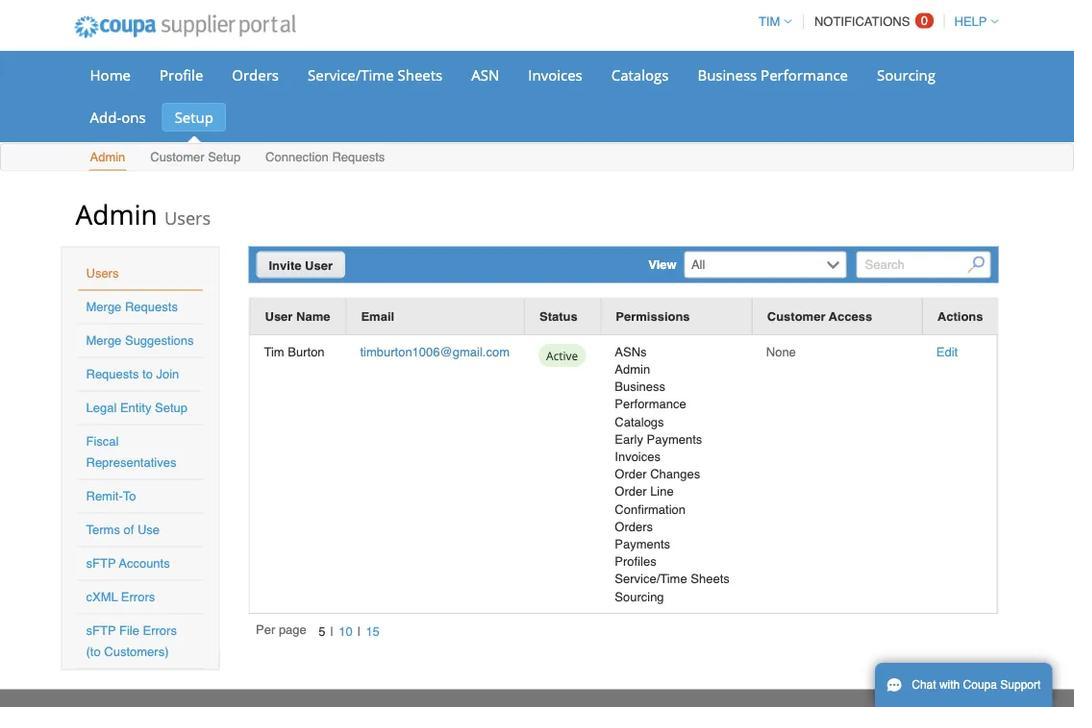 Task type: describe. For each thing, give the bounding box(es) containing it.
sourcing link
[[865, 61, 948, 89]]

catalogs inside asns admin business performance catalogs early payments invoices order changes order line confirmation orders payments profiles service/time sheets sourcing
[[615, 415, 664, 429]]

email button
[[361, 307, 394, 327]]

of
[[124, 523, 134, 538]]

customer access
[[767, 310, 872, 324]]

per
[[256, 623, 275, 638]]

orders link
[[220, 61, 291, 89]]

business inside asns admin business performance catalogs early payments invoices order changes order line confirmation orders payments profiles service/time sheets sourcing
[[615, 380, 665, 394]]

requests to join
[[86, 367, 179, 382]]

2 order from the top
[[615, 485, 647, 499]]

name
[[296, 310, 330, 324]]

5 button
[[313, 622, 330, 642]]

entity
[[120, 401, 151, 415]]

15
[[366, 625, 380, 639]]

customer setup
[[150, 150, 241, 164]]

business performance link
[[685, 61, 861, 89]]

0 vertical spatial sourcing
[[877, 65, 936, 85]]

edit
[[936, 345, 958, 359]]

merge requests
[[86, 300, 178, 314]]

merge for merge suggestions
[[86, 334, 122, 348]]

tim link
[[750, 14, 792, 29]]

sourcing inside asns admin business performance catalogs early payments invoices order changes order line confirmation orders payments profiles service/time sheets sourcing
[[615, 590, 664, 604]]

connection requests link
[[265, 146, 386, 171]]

status button
[[539, 307, 578, 327]]

add-
[[90, 107, 121, 127]]

burton
[[288, 345, 325, 359]]

support
[[1000, 679, 1041, 692]]

join
[[156, 367, 179, 382]]

merge suggestions link
[[86, 334, 194, 348]]

suggestions
[[125, 334, 194, 348]]

legal entity setup
[[86, 401, 188, 415]]

invoices link
[[516, 61, 595, 89]]

active
[[546, 348, 578, 364]]

admin for admin users
[[75, 196, 157, 232]]

invoices inside asns admin business performance catalogs early payments invoices order changes order line confirmation orders payments profiles service/time sheets sourcing
[[615, 450, 661, 464]]

(to
[[86, 645, 101, 660]]

per page
[[256, 623, 307, 638]]

accounts
[[119, 557, 170, 571]]

terms of use link
[[86, 523, 160, 538]]

performance inside business performance link
[[761, 65, 848, 85]]

service/time sheets link
[[295, 61, 455, 89]]

changes
[[650, 467, 700, 482]]

help link
[[946, 14, 999, 29]]

permissions
[[616, 310, 690, 324]]

service/time sheets
[[308, 65, 443, 85]]

fiscal representatives link
[[86, 435, 176, 470]]

customer for customer setup
[[150, 150, 204, 164]]

10 button
[[334, 622, 358, 642]]

users link
[[86, 266, 119, 281]]

0 vertical spatial setup
[[175, 107, 213, 127]]

0 horizontal spatial users
[[86, 266, 119, 281]]

profiles
[[615, 555, 656, 569]]

asns
[[615, 345, 647, 359]]

fiscal representatives
[[86, 435, 176, 470]]

permissions button
[[616, 307, 690, 327]]

requests for merge requests
[[125, 300, 178, 314]]

0 vertical spatial user
[[305, 258, 333, 273]]

1 | from the left
[[330, 625, 334, 639]]

admin inside asns admin business performance catalogs early payments invoices order changes order line confirmation orders payments profiles service/time sheets sourcing
[[615, 362, 650, 377]]

user name button
[[265, 307, 330, 327]]

merge for merge requests
[[86, 300, 122, 314]]

cxml errors link
[[86, 590, 155, 605]]

asn
[[471, 65, 499, 85]]

early
[[615, 432, 643, 447]]

actions
[[937, 309, 983, 323]]

orders inside asns admin business performance catalogs early payments invoices order changes order line confirmation orders payments profiles service/time sheets sourcing
[[615, 520, 653, 534]]

0 vertical spatial business
[[698, 65, 757, 85]]

home link
[[77, 61, 143, 89]]

1 order from the top
[[615, 467, 647, 482]]

sftp file errors (to customers)
[[86, 624, 177, 660]]

customer for customer access
[[767, 310, 826, 324]]

invite
[[269, 258, 301, 273]]

notifications
[[814, 14, 910, 29]]

add-ons
[[90, 107, 146, 127]]

admin link
[[89, 146, 126, 171]]

0 vertical spatial errors
[[121, 590, 155, 605]]

to
[[142, 367, 153, 382]]

requests to join link
[[86, 367, 179, 382]]

active button
[[538, 343, 586, 373]]

tim for tim
[[759, 14, 780, 29]]

terms
[[86, 523, 120, 538]]

catalogs link
[[599, 61, 681, 89]]

sftp for sftp file errors (to customers)
[[86, 624, 116, 639]]

status
[[539, 310, 578, 324]]

page
[[279, 623, 307, 638]]

Search text field
[[857, 251, 991, 278]]

coupa supplier portal image
[[61, 3, 309, 51]]

merge suggestions
[[86, 334, 194, 348]]

line
[[650, 485, 674, 499]]

service/time inside asns admin business performance catalogs early payments invoices order changes order line confirmation orders payments profiles service/time sheets sourcing
[[615, 572, 687, 587]]

sftp accounts link
[[86, 557, 170, 571]]

2 vertical spatial requests
[[86, 367, 139, 382]]

setup link
[[162, 103, 226, 132]]

admin users
[[75, 196, 211, 232]]

use
[[137, 523, 160, 538]]

customer setup link
[[149, 146, 242, 171]]

tim burton
[[264, 345, 325, 359]]

profile
[[160, 65, 203, 85]]

sftp for sftp accounts
[[86, 557, 116, 571]]

timburton1006@gmail.com
[[360, 345, 510, 359]]

0 vertical spatial payments
[[647, 432, 702, 447]]

navigation containing per page
[[256, 622, 385, 643]]

asn link
[[459, 61, 512, 89]]

email
[[361, 310, 394, 324]]



Task type: locate. For each thing, give the bounding box(es) containing it.
1 vertical spatial sheets
[[691, 572, 730, 587]]

1 vertical spatial users
[[86, 266, 119, 281]]

legal
[[86, 401, 117, 415]]

user name
[[265, 310, 330, 324]]

0 horizontal spatial navigation
[[256, 622, 385, 643]]

navigation containing notifications 0
[[750, 3, 999, 40]]

customer inside button
[[767, 310, 826, 324]]

sftp
[[86, 557, 116, 571], [86, 624, 116, 639]]

1 horizontal spatial customer
[[767, 310, 826, 324]]

1 vertical spatial errors
[[143, 624, 177, 639]]

sftp up (to
[[86, 624, 116, 639]]

invoices down "early"
[[615, 450, 661, 464]]

orders inside 'link'
[[232, 65, 279, 85]]

0 vertical spatial customer
[[150, 150, 204, 164]]

1 vertical spatial payments
[[615, 537, 670, 552]]

sheets inside asns admin business performance catalogs early payments invoices order changes order line confirmation orders payments profiles service/time sheets sourcing
[[691, 572, 730, 587]]

1 horizontal spatial invoices
[[615, 450, 661, 464]]

catalogs up "early"
[[615, 415, 664, 429]]

sourcing down profiles
[[615, 590, 664, 604]]

1 horizontal spatial users
[[164, 206, 211, 230]]

catalogs right invoices link
[[611, 65, 669, 85]]

| right 5
[[330, 625, 334, 639]]

performance up "early"
[[615, 397, 686, 412]]

5 | 10 | 15
[[318, 625, 380, 639]]

search image
[[967, 256, 985, 274]]

performance down tim link
[[761, 65, 848, 85]]

0 vertical spatial order
[[615, 467, 647, 482]]

requests left to
[[86, 367, 139, 382]]

orders down the confirmation
[[615, 520, 653, 534]]

remit-
[[86, 489, 123, 504]]

1 vertical spatial setup
[[208, 150, 241, 164]]

admin down admin link
[[75, 196, 157, 232]]

0 horizontal spatial performance
[[615, 397, 686, 412]]

to
[[123, 489, 136, 504]]

sftp up cxml
[[86, 557, 116, 571]]

timburton1006@gmail.com link
[[360, 345, 510, 359]]

tim up business performance
[[759, 14, 780, 29]]

1 vertical spatial invoices
[[615, 450, 661, 464]]

1 vertical spatial tim
[[264, 345, 284, 359]]

cxml errors
[[86, 590, 155, 605]]

users
[[164, 206, 211, 230], [86, 266, 119, 281]]

errors inside sftp file errors (to customers)
[[143, 624, 177, 639]]

catalogs
[[611, 65, 669, 85], [615, 415, 664, 429]]

1 horizontal spatial sourcing
[[877, 65, 936, 85]]

1 horizontal spatial sheets
[[691, 572, 730, 587]]

customer down the setup link
[[150, 150, 204, 164]]

0 vertical spatial catalogs
[[611, 65, 669, 85]]

0 vertical spatial users
[[164, 206, 211, 230]]

0 vertical spatial tim
[[759, 14, 780, 29]]

requests right connection
[[332, 150, 385, 164]]

payments up the changes
[[647, 432, 702, 447]]

0 vertical spatial admin
[[90, 150, 125, 164]]

1 vertical spatial catalogs
[[615, 415, 664, 429]]

order
[[615, 467, 647, 482], [615, 485, 647, 499]]

merge down "merge requests"
[[86, 334, 122, 348]]

merge down "users" link
[[86, 300, 122, 314]]

0 horizontal spatial sheets
[[398, 65, 443, 85]]

setup down join
[[155, 401, 188, 415]]

setup up customer setup
[[175, 107, 213, 127]]

invoices right asn on the left of page
[[528, 65, 583, 85]]

errors down accounts at the left of the page
[[121, 590, 155, 605]]

0 horizontal spatial invoices
[[528, 65, 583, 85]]

2 sftp from the top
[[86, 624, 116, 639]]

order up the confirmation
[[615, 485, 647, 499]]

1 vertical spatial order
[[615, 485, 647, 499]]

customers)
[[104, 645, 169, 660]]

remit-to link
[[86, 489, 136, 504]]

1 vertical spatial requests
[[125, 300, 178, 314]]

fiscal
[[86, 435, 119, 449]]

user inside button
[[265, 310, 293, 324]]

0 vertical spatial merge
[[86, 300, 122, 314]]

navigation
[[750, 3, 999, 40], [256, 622, 385, 643]]

1 horizontal spatial navigation
[[750, 3, 999, 40]]

1 vertical spatial customer
[[767, 310, 826, 324]]

user left name
[[265, 310, 293, 324]]

help
[[954, 14, 987, 29]]

ons
[[121, 107, 146, 127]]

View text field
[[686, 252, 822, 277]]

requests for connection requests
[[332, 150, 385, 164]]

users inside admin users
[[164, 206, 211, 230]]

0 vertical spatial performance
[[761, 65, 848, 85]]

service/time down profiles
[[615, 572, 687, 587]]

with
[[939, 679, 960, 692]]

1 vertical spatial navigation
[[256, 622, 385, 643]]

business performance
[[698, 65, 848, 85]]

business down asns
[[615, 380, 665, 394]]

profile link
[[147, 61, 216, 89]]

1 horizontal spatial |
[[358, 625, 361, 639]]

1 vertical spatial business
[[615, 380, 665, 394]]

invite user
[[269, 258, 333, 273]]

1 vertical spatial orders
[[615, 520, 653, 534]]

0 horizontal spatial business
[[615, 380, 665, 394]]

none
[[766, 345, 796, 359]]

requests up suggestions
[[125, 300, 178, 314]]

0 vertical spatial requests
[[332, 150, 385, 164]]

invoices
[[528, 65, 583, 85], [615, 450, 661, 464]]

terms of use
[[86, 523, 160, 538]]

|
[[330, 625, 334, 639], [358, 625, 361, 639]]

tim for tim burton
[[264, 345, 284, 359]]

1 horizontal spatial performance
[[761, 65, 848, 85]]

representatives
[[86, 456, 176, 470]]

1 vertical spatial sourcing
[[615, 590, 664, 604]]

0 horizontal spatial user
[[265, 310, 293, 324]]

sftp accounts
[[86, 557, 170, 571]]

0 horizontal spatial sourcing
[[615, 590, 664, 604]]

business
[[698, 65, 757, 85], [615, 380, 665, 394]]

setup
[[175, 107, 213, 127], [208, 150, 241, 164], [155, 401, 188, 415]]

0 vertical spatial navigation
[[750, 3, 999, 40]]

0 horizontal spatial tim
[[264, 345, 284, 359]]

2 merge from the top
[[86, 334, 122, 348]]

setup down the setup link
[[208, 150, 241, 164]]

0 vertical spatial invoices
[[528, 65, 583, 85]]

1 vertical spatial performance
[[615, 397, 686, 412]]

1 merge from the top
[[86, 300, 122, 314]]

0 vertical spatial service/time
[[308, 65, 394, 85]]

add-ons link
[[77, 103, 158, 132]]

service/time up connection requests
[[308, 65, 394, 85]]

admin down asns
[[615, 362, 650, 377]]

asns admin business performance catalogs early payments invoices order changes order line confirmation orders payments profiles service/time sheets sourcing
[[615, 345, 730, 604]]

0 horizontal spatial orders
[[232, 65, 279, 85]]

chat with coupa support
[[912, 679, 1041, 692]]

10
[[339, 625, 353, 639]]

orders
[[232, 65, 279, 85], [615, 520, 653, 534]]

invite user link
[[256, 251, 345, 278]]

access
[[829, 310, 872, 324]]

orders right profile
[[232, 65, 279, 85]]

1 horizontal spatial orders
[[615, 520, 653, 534]]

payments up profiles
[[615, 537, 670, 552]]

order down "early"
[[615, 467, 647, 482]]

performance
[[761, 65, 848, 85], [615, 397, 686, 412]]

customer
[[150, 150, 204, 164], [767, 310, 826, 324]]

users up "merge requests"
[[86, 266, 119, 281]]

notifications 0
[[814, 13, 928, 29]]

merge
[[86, 300, 122, 314], [86, 334, 122, 348]]

coupa
[[963, 679, 997, 692]]

2 | from the left
[[358, 625, 361, 639]]

| left 15
[[358, 625, 361, 639]]

user right invite on the top
[[305, 258, 333, 273]]

admin
[[90, 150, 125, 164], [75, 196, 157, 232], [615, 362, 650, 377]]

admin down add-
[[90, 150, 125, 164]]

view
[[648, 258, 677, 272]]

performance inside asns admin business performance catalogs early payments invoices order changes order line confirmation orders payments profiles service/time sheets sourcing
[[615, 397, 686, 412]]

errors
[[121, 590, 155, 605], [143, 624, 177, 639]]

1 horizontal spatial tim
[[759, 14, 780, 29]]

2 vertical spatial setup
[[155, 401, 188, 415]]

admin for admin
[[90, 150, 125, 164]]

merge requests link
[[86, 300, 178, 314]]

0 vertical spatial sheets
[[398, 65, 443, 85]]

edit link
[[936, 345, 958, 359]]

1 horizontal spatial business
[[698, 65, 757, 85]]

1 horizontal spatial service/time
[[615, 572, 687, 587]]

5
[[318, 625, 325, 639]]

tim
[[759, 14, 780, 29], [264, 345, 284, 359]]

errors right file
[[143, 624, 177, 639]]

requests
[[332, 150, 385, 164], [125, 300, 178, 314], [86, 367, 139, 382]]

1 vertical spatial user
[[265, 310, 293, 324]]

sftp file errors (to customers) link
[[86, 624, 177, 660]]

sourcing down the '0'
[[877, 65, 936, 85]]

requests inside "link"
[[332, 150, 385, 164]]

chat
[[912, 679, 936, 692]]

1 vertical spatial sftp
[[86, 624, 116, 639]]

1 vertical spatial service/time
[[615, 572, 687, 587]]

service/time
[[308, 65, 394, 85], [615, 572, 687, 587]]

sftp inside sftp file errors (to customers)
[[86, 624, 116, 639]]

connection
[[265, 150, 329, 164]]

1 horizontal spatial user
[[305, 258, 333, 273]]

cxml
[[86, 590, 118, 605]]

0 vertical spatial sftp
[[86, 557, 116, 571]]

confirmation
[[615, 502, 686, 517]]

users down customer setup link
[[164, 206, 211, 230]]

chat with coupa support button
[[875, 664, 1052, 708]]

customer up none
[[767, 310, 826, 324]]

2 vertical spatial admin
[[615, 362, 650, 377]]

1 sftp from the top
[[86, 557, 116, 571]]

1 vertical spatial merge
[[86, 334, 122, 348]]

business down tim link
[[698, 65, 757, 85]]

0 horizontal spatial |
[[330, 625, 334, 639]]

tim left burton
[[264, 345, 284, 359]]

0 horizontal spatial service/time
[[308, 65, 394, 85]]

1 vertical spatial admin
[[75, 196, 157, 232]]

0
[[921, 13, 928, 28]]

file
[[119, 624, 139, 639]]

0 horizontal spatial customer
[[150, 150, 204, 164]]

0 vertical spatial orders
[[232, 65, 279, 85]]

connection requests
[[265, 150, 385, 164]]



Task type: vqa. For each thing, say whether or not it's contained in the screenshot.
Asn on the left of page
yes



